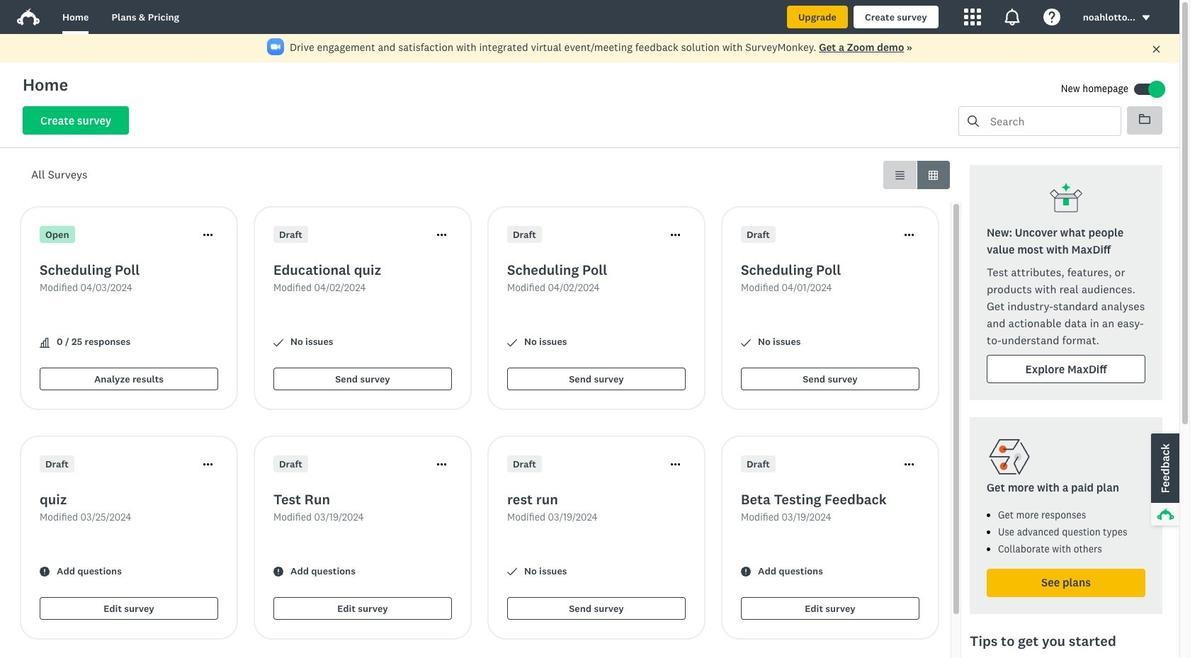 Task type: describe. For each thing, give the bounding box(es) containing it.
2 warning image from the left
[[742, 567, 751, 577]]

1 warning image from the left
[[274, 567, 284, 577]]

x image
[[1153, 45, 1162, 54]]

2 horizontal spatial no issues image
[[742, 338, 751, 348]]

notification center icon image
[[1004, 9, 1021, 26]]

0 horizontal spatial no issues image
[[274, 338, 284, 348]]

1 horizontal spatial no issues image
[[508, 567, 518, 577]]

max diff icon image
[[1050, 182, 1084, 216]]

no issues image
[[508, 338, 518, 348]]

2 brand logo image from the top
[[17, 9, 40, 26]]

folders image
[[1140, 114, 1151, 124]]

warning image
[[40, 567, 50, 577]]

response based pricing icon image
[[988, 435, 1033, 480]]



Task type: locate. For each thing, give the bounding box(es) containing it.
Search text field
[[980, 107, 1122, 135]]

products icon image
[[965, 9, 982, 26], [965, 9, 982, 26]]

0 horizontal spatial warning image
[[274, 567, 284, 577]]

search image
[[968, 116, 980, 127], [968, 116, 980, 127]]

response count image
[[40, 338, 50, 348]]

dropdown arrow icon image
[[1142, 13, 1152, 23], [1143, 15, 1151, 20]]

1 brand logo image from the top
[[17, 6, 40, 28]]

1 horizontal spatial warning image
[[742, 567, 751, 577]]

warning image
[[274, 567, 284, 577], [742, 567, 751, 577]]

help icon image
[[1044, 9, 1061, 26]]

no issues image
[[274, 338, 284, 348], [742, 338, 751, 348], [508, 567, 518, 577]]

group
[[884, 161, 951, 189]]

response count image
[[40, 338, 50, 348]]

folders image
[[1140, 113, 1151, 125]]

brand logo image
[[17, 6, 40, 28], [17, 9, 40, 26]]



Task type: vqa. For each thing, say whether or not it's contained in the screenshot.
response based pricing icon
yes



